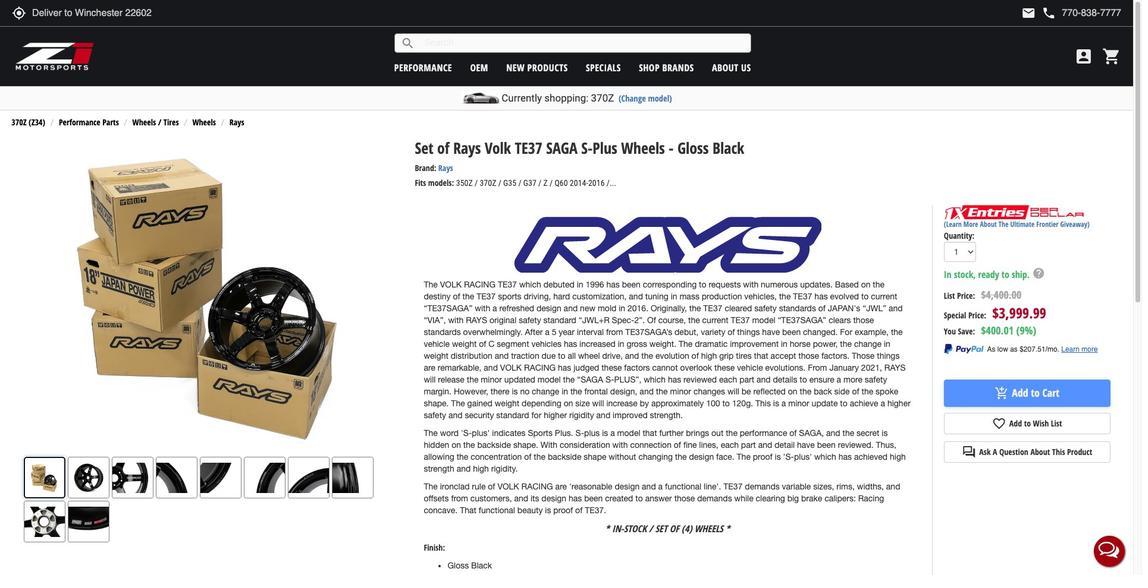 Task type: vqa. For each thing, say whether or not it's contained in the screenshot.
"Last Name" text box
no



Task type: locate. For each thing, give the bounding box(es) containing it.
are up 'margin.'
[[424, 364, 435, 373]]

the up achieve
[[862, 387, 874, 397]]

ultimate
[[1011, 220, 1035, 230]]

finish: gloss black
[[424, 543, 492, 571]]

1 vertical spatial about
[[980, 220, 997, 230]]

rays link right wheels link
[[230, 116, 244, 128]]

about left us
[[712, 61, 739, 74]]

to right '100'
[[723, 399, 730, 409]]

1 vertical spatial that
[[643, 429, 657, 438]]

1 horizontal spatial weight
[[452, 340, 477, 349]]

1 vertical spatial which
[[644, 375, 666, 385]]

1 vertical spatial have
[[797, 441, 815, 450]]

0 vertical spatial change
[[854, 340, 882, 349]]

1 horizontal spatial backside
[[548, 453, 582, 462]]

and up by on the bottom
[[640, 387, 654, 397]]

racing inside the ironclad rule of volk racing are 'reasonable design and a functional line'. te37 demands variable sizes, rims, widths, and offsets from customers, and its design has been created to answer those demands while clearing big brake calipers: racing concave. that functional beauty is proof of te37.
[[522, 483, 553, 492]]

safety down vehicles,
[[755, 304, 777, 314]]

the down however,
[[451, 399, 465, 409]]

black down that
[[471, 562, 492, 571]]

2016
[[588, 179, 605, 188]]

volk
[[485, 137, 511, 159]]

1 vertical spatial 's-
[[783, 453, 794, 462]]

clearing
[[756, 494, 785, 504]]

0 vertical spatial rays
[[230, 116, 244, 128]]

shape. down 'margin.'
[[424, 399, 449, 409]]

1 vertical spatial minor
[[670, 387, 691, 397]]

1 vertical spatial s-
[[606, 375, 614, 385]]

gloss inside set of rays volk te37 saga s-plus wheels - gloss black brand: rays fits models: 350z / 370z / g35 / g37 / z / q60 2014-2016 /...
[[678, 137, 709, 159]]

the right example,
[[891, 328, 903, 337]]

1 vertical spatial current
[[702, 316, 729, 325]]

1 vertical spatial rays link
[[438, 163, 453, 174]]

0 vertical spatial 370z
[[591, 92, 614, 104]]

back
[[814, 387, 832, 397]]

0 horizontal spatial that
[[643, 429, 657, 438]]

high down thus,
[[890, 453, 906, 462]]

part left detail
[[741, 441, 756, 450]]

performance inside the word 's-plus' indicates sports plus. s-plus is a model that further brings out the performance of saga, and the secret is hidden on the backside shape. with consideration with connection of fine lines, each part and detail have been reviewed. thus, allowing the concentration of the backside shape without changing the design face. the proof is 's-plus' which has achieved high strength and high rigidity.
[[740, 429, 787, 438]]

a down the spoke
[[881, 399, 885, 409]]

1 horizontal spatial from
[[606, 328, 623, 337]]

0 vertical spatial current
[[871, 292, 897, 302]]

the
[[873, 280, 885, 290], [463, 292, 474, 302], [779, 292, 791, 302], [689, 304, 701, 314], [688, 316, 700, 325], [891, 328, 903, 337], [840, 340, 852, 349], [642, 352, 653, 361], [467, 375, 479, 385], [563, 375, 575, 385], [571, 387, 582, 397], [656, 387, 668, 397], [800, 387, 812, 397], [862, 387, 874, 397], [726, 429, 738, 438], [843, 429, 855, 438], [463, 441, 475, 450], [457, 453, 468, 462], [534, 453, 546, 462], [675, 453, 687, 462]]

1 vertical spatial shape.
[[513, 441, 538, 450]]

wheels left tires
[[132, 116, 156, 128]]

1 vertical spatial those
[[799, 352, 819, 361]]

sports
[[528, 429, 553, 438]]

0 vertical spatial plus'
[[472, 429, 490, 438]]

factors
[[624, 364, 650, 373]]

rays up models:
[[438, 163, 453, 174]]

this left 'product'
[[1052, 447, 1065, 458]]

weight down there
[[495, 399, 520, 409]]

has up the customization,
[[607, 280, 620, 290]]

those right answer
[[675, 494, 695, 504]]

secret
[[857, 429, 880, 438]]

to left wish
[[1024, 418, 1031, 429]]

te37 inside set of rays volk te37 saga s-plus wheels - gloss black brand: rays fits models: 350z / 370z / g35 / g37 / z / q60 2014-2016 /...
[[515, 137, 543, 159]]

0 vertical spatial weight
[[452, 340, 477, 349]]

design down "lines,"
[[689, 453, 714, 462]]

is right "plus"
[[602, 429, 608, 438]]

that
[[754, 352, 769, 361], [643, 429, 657, 438]]

each up changes
[[719, 375, 737, 385]]

0 vertical spatial s-
[[581, 137, 593, 159]]

model down improved at the bottom right of the page
[[617, 429, 641, 438]]

0 vertical spatial things
[[737, 328, 760, 337]]

requests
[[709, 280, 741, 290]]

0 horizontal spatial these
[[602, 364, 622, 373]]

set of rays volk te37 saga s-plus wheels - gloss black brand: rays fits models: 350z / 370z / g35 / g37 / z / q60 2014-2016 /...
[[415, 137, 745, 189]]

a
[[993, 447, 998, 458]]

refreshed
[[500, 304, 534, 314]]

with up without
[[613, 441, 628, 450]]

(z34)
[[29, 116, 45, 128]]

1996
[[586, 280, 604, 290]]

1 vertical spatial will
[[728, 387, 740, 397]]

ship.
[[1012, 269, 1030, 282]]

0 horizontal spatial gloss
[[448, 562, 469, 571]]

from down ironclad
[[451, 494, 468, 504]]

2 vertical spatial about
[[1031, 447, 1050, 458]]

from inside the volk racing te37 which debuted in 1996 has been corresponding to requests with numerous updates. based on the destiny of the te37 sports driving, hard customization, and tuning in mass production vehicles, the te37 has evolved to current "te37saga" with a refreshed design and new mold in 2016. originally, the te37 cleared safety standards of japan's "jwl" and "via", with rays original safety standard "jwl+r spec-2". of course, the current te37 model "te37saga" clears those standards overwhelmingly. after a 5 year interval from te37saga's debut, variety of things have been changed. for example, the vehicle weight of c segment vehicles has increased in gross weight. the dramatic improvement in horse power, the change in weight distribution and traction due to all wheel drive, and the evolution of high grip tires that accept those factors. those things are remarkable, and volk racing has judged these factors cannot overlook these vehicle evolutions. from january 2021, rays will release the minor updated model the "saga s-plus", which has reviewed each part and details to ensure a more safety margin. however, there is no change in the frontal design, and the minor changes will be reflected on the back side of the spoke shape. the gained weight depending on size will increase by approximately 100 to 120g. this is a minor update to achieve a higher safety and security standard for higher rigidity and improved strength.
[[606, 328, 623, 337]]

weight
[[452, 340, 477, 349], [424, 352, 449, 361], [495, 399, 520, 409]]

vehicles,
[[745, 292, 777, 302]]

0 vertical spatial minor
[[481, 375, 502, 385]]

racing down "due"
[[524, 364, 556, 373]]

0 horizontal spatial from
[[451, 494, 468, 504]]

rays link up models:
[[438, 163, 453, 174]]

new products
[[506, 61, 568, 74]]

0 vertical spatial standard
[[544, 316, 576, 325]]

s- inside the volk racing te37 which debuted in 1996 has been corresponding to requests with numerous updates. based on the destiny of the te37 sports driving, hard customization, and tuning in mass production vehicles, the te37 has evolved to current "te37saga" with a refreshed design and new mold in 2016. originally, the te37 cleared safety standards of japan's "jwl" and "via", with rays original safety standard "jwl+r spec-2". of course, the current te37 model "te37saga" clears those standards overwhelmingly. after a 5 year interval from te37saga's debut, variety of things have been changed. for example, the vehicle weight of c segment vehicles has increased in gross weight. the dramatic improvement in horse power, the change in weight distribution and traction due to all wheel drive, and the evolution of high grip tires that accept those factors. those things are remarkable, and volk racing has judged these factors cannot overlook these vehicle evolutions. from january 2021, rays will release the minor updated model the "saga s-plus", which has reviewed each part and details to ensure a more safety margin. however, there is no change in the frontal design, and the minor changes will be reflected on the back side of the spoke shape. the gained weight depending on size will increase by approximately 100 to 120g. this is a minor update to achieve a higher safety and security standard for higher rigidity and improved strength.
[[606, 375, 614, 385]]

volk inside the ironclad rule of volk racing are 'reasonable design and a functional line'. te37 demands variable sizes, rims, widths, and offsets from customers, and its design has been created to answer those demands while clearing big brake calipers: racing concave. that functional beauty is proof of te37.
[[498, 483, 519, 492]]

rays link
[[230, 116, 244, 128], [438, 163, 453, 174]]

350z
[[456, 179, 473, 188]]

functional down customers, on the left bottom
[[479, 506, 515, 516]]

margin.
[[424, 387, 452, 397]]

* left in-
[[605, 523, 610, 536]]

things up 2021,
[[877, 352, 900, 361]]

rigidity
[[569, 411, 594, 421]]

those
[[852, 352, 875, 361]]

hidden
[[424, 441, 449, 450]]

a inside the ironclad rule of volk racing are 'reasonable design and a functional line'. te37 demands variable sizes, rims, widths, and offsets from customers, and its design has been created to answer those demands while clearing big brake calipers: racing concave. that functional beauty is proof of te37.
[[658, 483, 663, 492]]

/ left tires
[[158, 116, 161, 128]]

rays up "overwhelmingly." at the left bottom of the page
[[466, 316, 487, 325]]

0 horizontal spatial current
[[702, 316, 729, 325]]

brands
[[663, 61, 694, 74]]

to left cart
[[1031, 386, 1040, 400]]

/
[[158, 116, 161, 128], [475, 179, 478, 188], [498, 179, 502, 188], [518, 179, 522, 188], [539, 179, 542, 188], [550, 179, 553, 188], [649, 523, 653, 536]]

oem
[[470, 61, 488, 74]]

1 horizontal spatial things
[[877, 352, 900, 361]]

2 vertical spatial model
[[617, 429, 641, 438]]

add for add to cart
[[1012, 386, 1029, 400]]

minor up there
[[481, 375, 502, 385]]

370z (z34)
[[11, 116, 45, 128]]

2 horizontal spatial which
[[815, 453, 836, 462]]

gloss inside finish: gloss black
[[448, 562, 469, 571]]

new up "jwl+r
[[580, 304, 596, 314]]

proof right face.
[[753, 453, 773, 462]]

1 horizontal spatial rays link
[[438, 163, 453, 174]]

-
[[669, 137, 674, 159]]

1 horizontal spatial that
[[754, 352, 769, 361]]

list right wish
[[1051, 418, 1062, 429]]

1 horizontal spatial high
[[701, 352, 717, 361]]

are
[[424, 364, 435, 373], [556, 483, 567, 492]]

1 vertical spatial weight
[[424, 352, 449, 361]]

the up however,
[[467, 375, 479, 385]]

0 vertical spatial from
[[606, 328, 623, 337]]

cannot
[[652, 364, 678, 373]]

2 vertical spatial weight
[[495, 399, 520, 409]]

favorite_border
[[992, 417, 1007, 431]]

sizes,
[[813, 483, 834, 492]]

are inside the volk racing te37 which debuted in 1996 has been corresponding to requests with numerous updates. based on the destiny of the te37 sports driving, hard customization, and tuning in mass production vehicles, the te37 has evolved to current "te37saga" with a refreshed design and new mold in 2016. originally, the te37 cleared safety standards of japan's "jwl" and "via", with rays original safety standard "jwl+r spec-2". of course, the current te37 model "te37saga" clears those standards overwhelmingly. after a 5 year interval from te37saga's debut, variety of things have been changed. for example, the vehicle weight of c segment vehicles has increased in gross weight. the dramatic improvement in horse power, the change in weight distribution and traction due to all wheel drive, and the evolution of high grip tires that accept those factors. those things are remarkable, and volk racing has judged these factors cannot overlook these vehicle evolutions. from january 2021, rays will release the minor updated model the "saga s-plus", which has reviewed each part and details to ensure a more safety margin. however, there is no change in the frontal design, and the minor changes will be reflected on the back side of the spoke shape. the gained weight depending on size will increase by approximately 100 to 120g. this is a minor update to achieve a higher safety and security standard for higher rigidity and improved strength.
[[424, 364, 435, 373]]

1 vertical spatial black
[[471, 562, 492, 571]]

things up improvement
[[737, 328, 760, 337]]

wheels right tires
[[192, 116, 216, 128]]

have down saga,
[[797, 441, 815, 450]]

proof inside the word 's-plus' indicates sports plus. s-plus is a model that further brings out the performance of saga, and the secret is hidden on the backside shape. with consideration with connection of fine lines, each part and detail have been reviewed. thus, allowing the concentration of the backside shape without changing the design face. the proof is 's-plus' which has achieved high strength and high rigidity.
[[753, 453, 773, 462]]

performance up detail
[[740, 429, 787, 438]]

backside
[[477, 441, 511, 450], [548, 453, 582, 462]]

brand:
[[415, 163, 437, 174]]

of
[[647, 316, 656, 325]]

offsets
[[424, 494, 449, 504]]

2 vertical spatial minor
[[788, 399, 810, 409]]

this inside the volk racing te37 which debuted in 1996 has been corresponding to requests with numerous updates. based on the destiny of the te37 sports driving, hard customization, and tuning in mass production vehicles, the te37 has evolved to current "te37saga" with a refreshed design and new mold in 2016. originally, the te37 cleared safety standards of japan's "jwl" and "via", with rays original safety standard "jwl+r spec-2". of course, the current te37 model "te37saga" clears those standards overwhelmingly. after a 5 year interval from te37saga's debut, variety of things have been changed. for example, the vehicle weight of c segment vehicles has increased in gross weight. the dramatic improvement in horse power, the change in weight distribution and traction due to all wheel drive, and the evolution of high grip tires that accept those factors. those things are remarkable, and volk racing has judged these factors cannot overlook these vehicle evolutions. from january 2021, rays will release the minor updated model the "saga s-plus", which has reviewed each part and details to ensure a more safety margin. however, there is no change in the frontal design, and the minor changes will be reflected on the back side of the spoke shape. the gained weight depending on size will increase by approximately 100 to 120g. this is a minor update to achieve a higher safety and security standard for higher rigidity and improved strength.
[[756, 399, 771, 409]]

in
[[944, 269, 952, 282]]

0 horizontal spatial rays link
[[230, 116, 244, 128]]

has inside the word 's-plus' indicates sports plus. s-plus is a model that further brings out the performance of saga, and the secret is hidden on the backside shape. with consideration with connection of fine lines, each part and detail have been reviewed. thus, allowing the concentration of the backside shape without changing the design face. the proof is 's-plus' which has achieved high strength and high rigidity.
[[839, 453, 852, 462]]

1 vertical spatial are
[[556, 483, 567, 492]]

0 vertical spatial shape.
[[424, 399, 449, 409]]

model down vehicles,
[[752, 316, 776, 325]]

is inside the ironclad rule of volk racing are 'reasonable design and a functional line'. te37 demands variable sizes, rims, widths, and offsets from customers, and its design has been created to answer those demands while clearing big brake calipers: racing concave. that functional beauty is proof of te37.
[[545, 506, 551, 516]]

in up 'accept'
[[781, 340, 788, 349]]

1 horizontal spatial will
[[592, 399, 604, 409]]

0 vertical spatial performance
[[394, 61, 452, 74]]

0 vertical spatial have
[[762, 328, 780, 337]]

that up connection
[[643, 429, 657, 438]]

1 vertical spatial price:
[[969, 310, 987, 321]]

hard
[[554, 292, 570, 302]]

price: inside the list price: $4,400.00
[[957, 290, 975, 302]]

te37 right volk
[[515, 137, 543, 159]]

1 horizontal spatial standards
[[779, 304, 816, 314]]

a inside the word 's-plus' indicates sports plus. s-plus is a model that further brings out the performance of saga, and the secret is hidden on the backside shape. with consideration with connection of fine lines, each part and detail have been reviewed. thus, allowing the concentration of the backside shape without changing the design face. the proof is 's-plus' which has achieved high strength and high rigidity.
[[611, 429, 615, 438]]

original
[[490, 316, 517, 325]]

to left ship.
[[1002, 269, 1010, 282]]

s- inside the word 's-plus' indicates sports plus. s-plus is a model that further brings out the performance of saga, and the secret is hidden on the backside shape. with consideration with connection of fine lines, each part and detail have been reviewed. thus, allowing the concentration of the backside shape without changing the design face. the proof is 's-plus' which has achieved high strength and high rigidity.
[[576, 429, 584, 438]]

updated
[[504, 375, 535, 385]]

1 vertical spatial gloss
[[448, 562, 469, 571]]

1 horizontal spatial new
[[580, 304, 596, 314]]

list up special
[[944, 290, 955, 302]]

ensure
[[810, 375, 835, 385]]

been inside the ironclad rule of volk racing are 'reasonable design and a functional line'. te37 demands variable sizes, rims, widths, and offsets from customers, and its design has been created to answer those demands while clearing big brake calipers: racing concave. that functional beauty is proof of te37.
[[584, 494, 603, 504]]

0 horizontal spatial "te37saga"
[[424, 304, 473, 314]]

of up overlook
[[692, 352, 699, 361]]

in left 1996
[[577, 280, 583, 290]]

1 horizontal spatial change
[[854, 340, 882, 349]]

standard up indicates on the left bottom of page
[[496, 411, 529, 421]]

2021,
[[861, 364, 882, 373]]

of
[[437, 137, 450, 159], [453, 292, 460, 302], [819, 304, 826, 314], [728, 328, 735, 337], [479, 340, 486, 349], [692, 352, 699, 361], [852, 387, 860, 397], [790, 429, 797, 438], [674, 441, 681, 450], [524, 453, 532, 462], [488, 483, 495, 492], [575, 506, 583, 516]]

the right destiny
[[463, 292, 474, 302]]

demands up clearing at the bottom of the page
[[745, 483, 780, 492]]

1 these from the left
[[602, 364, 622, 373]]

1 horizontal spatial standard
[[544, 316, 576, 325]]

has down 'reasonable
[[569, 494, 582, 504]]

'reasonable
[[569, 483, 613, 492]]

0 vertical spatial those
[[854, 316, 874, 325]]

add for add to wish list
[[1010, 418, 1022, 429]]

"jwl+r
[[579, 316, 610, 325]]

are inside the ironclad rule of volk racing are 'reasonable design and a functional line'. te37 demands variable sizes, rims, widths, and offsets from customers, and its design has been created to answer those demands while clearing big brake calipers: racing concave. that functional beauty is proof of te37.
[[556, 483, 567, 492]]

2 vertical spatial s-
[[576, 429, 584, 438]]

changing
[[639, 453, 673, 462]]

(9%)
[[1017, 324, 1037, 338]]

Search search field
[[415, 34, 751, 52]]

those down 'horse'
[[799, 352, 819, 361]]

proof inside the ironclad rule of volk racing are 'reasonable design and a functional line'. te37 demands variable sizes, rims, widths, and offsets from customers, and its design has been created to answer those demands while clearing big brake calipers: racing concave. that functional beauty is proof of te37.
[[554, 506, 573, 516]]

c
[[489, 340, 495, 349]]

vehicle
[[424, 340, 450, 349], [737, 364, 763, 373]]

wheels
[[132, 116, 156, 128], [192, 116, 216, 128], [621, 137, 665, 159]]

/ left z
[[539, 179, 542, 188]]

and up reflected
[[757, 375, 771, 385]]

0 horizontal spatial standard
[[496, 411, 529, 421]]

0 vertical spatial list
[[944, 290, 955, 302]]

1 vertical spatial higher
[[544, 411, 567, 421]]

2 * from the left
[[726, 523, 730, 536]]

price: inside "special price: $3,999.99 you save: $400.01 (9%)"
[[969, 310, 987, 321]]

/ left the g35 at the top left of the page
[[498, 179, 502, 188]]

s- right saga
[[581, 137, 593, 159]]

the down numerous
[[779, 292, 791, 302]]

1 horizontal spatial are
[[556, 483, 567, 492]]

add inside favorite_border add to wish list
[[1010, 418, 1022, 429]]

0 horizontal spatial things
[[737, 328, 760, 337]]

's- right word
[[461, 429, 472, 438]]

0 horizontal spatial higher
[[544, 411, 567, 421]]

japan's
[[828, 304, 861, 314]]

the inside the ironclad rule of volk racing are 'reasonable design and a functional line'. te37 demands variable sizes, rims, widths, and offsets from customers, and its design has been created to answer those demands while clearing big brake calipers: racing concave. that functional beauty is proof of te37.
[[424, 483, 438, 492]]

ironclad
[[440, 483, 470, 492]]

0 vertical spatial vehicle
[[424, 340, 450, 349]]

remarkable,
[[438, 364, 482, 373]]

0 vertical spatial black
[[713, 137, 745, 159]]

and up answer
[[642, 483, 656, 492]]

* in-stock / set of (4) wheels *
[[605, 523, 730, 536]]

add inside add_shopping_cart add to cart
[[1012, 386, 1029, 400]]

minor
[[481, 375, 502, 385], [670, 387, 691, 397], [788, 399, 810, 409]]

is
[[512, 387, 518, 397], [773, 399, 779, 409], [602, 429, 608, 438], [882, 429, 888, 438], [775, 453, 781, 462], [545, 506, 551, 516]]

2 horizontal spatial minor
[[788, 399, 810, 409]]

1 horizontal spatial functional
[[665, 483, 702, 492]]

for
[[532, 411, 542, 421]]

2 vertical spatial will
[[592, 399, 604, 409]]

product
[[1067, 447, 1093, 458]]

of left te37.
[[575, 506, 583, 516]]

thus,
[[876, 441, 897, 450]]

beauty
[[518, 506, 543, 516]]

0 vertical spatial about
[[712, 61, 739, 74]]

te37.
[[585, 506, 606, 516]]

0 vertical spatial each
[[719, 375, 737, 385]]

1 horizontal spatial "te37saga"
[[778, 316, 827, 325]]

1 vertical spatial proof
[[554, 506, 573, 516]]

proof left te37.
[[554, 506, 573, 516]]

phone
[[1042, 6, 1056, 20]]

plus
[[593, 137, 617, 159]]

1 vertical spatial from
[[451, 494, 468, 504]]

production
[[702, 292, 742, 302]]

1 * from the left
[[605, 523, 610, 536]]

about right question on the right of page
[[1031, 447, 1050, 458]]

1 vertical spatial new
[[580, 304, 596, 314]]

370z left the "(z34)" at the top of the page
[[11, 116, 27, 128]]

gloss
[[678, 137, 709, 159], [448, 562, 469, 571]]

0 vertical spatial "te37saga"
[[424, 304, 473, 314]]

change up depending
[[532, 387, 559, 397]]

the volk racing te37 which debuted in 1996 has been corresponding to requests with numerous updates. based on the destiny of the te37 sports driving, hard customization, and tuning in mass production vehicles, the te37 has evolved to current "te37saga" with a refreshed design and new mold in 2016. originally, the te37 cleared safety standards of japan's "jwl" and "via", with rays original safety standard "jwl+r spec-2". of course, the current te37 model "te37saga" clears those standards overwhelmingly. after a 5 year interval from te37saga's debut, variety of things have been changed. for example, the vehicle weight of c segment vehicles has increased in gross weight. the dramatic improvement in horse power, the change in weight distribution and traction due to all wheel drive, and the evolution of high grip tires that accept those factors. those things are remarkable, and volk racing has judged these factors cannot overlook these vehicle evolutions. from january 2021, rays will release the minor updated model the "saga s-plus", which has reviewed each part and details to ensure a more safety margin. however, there is no change in the frontal design, and the minor changes will be reflected on the back side of the spoke shape. the gained weight depending on size will increase by approximately 100 to 120g. this is a minor update to achieve a higher safety and security standard for higher rigidity and improved strength.
[[424, 280, 911, 421]]

from down spec-
[[606, 328, 623, 337]]

vehicles
[[532, 340, 562, 349]]

of inside set of rays volk te37 saga s-plus wheels - gloss black brand: rays fits models: 350z / 370z / g35 / g37 / z / q60 2014-2016 /...
[[437, 137, 450, 159]]

performance
[[394, 61, 452, 74], [740, 429, 787, 438]]

of up detail
[[790, 429, 797, 438]]

for
[[840, 328, 853, 337]]

cleared
[[725, 304, 752, 314]]

of down 'sports'
[[524, 453, 532, 462]]

0 horizontal spatial those
[[675, 494, 695, 504]]

current up variety
[[702, 316, 729, 325]]

wheels for wheels link
[[192, 116, 216, 128]]

te37saga's
[[626, 328, 672, 337]]

and down hard
[[564, 304, 578, 314]]

add right favorite_border
[[1010, 418, 1022, 429]]

1 vertical spatial standards
[[424, 328, 461, 337]]

backside up 'concentration'
[[477, 441, 511, 450]]

/ right z
[[550, 179, 553, 188]]

has down cannot
[[668, 375, 681, 385]]

1 horizontal spatial current
[[871, 292, 897, 302]]

0 vertical spatial racing
[[464, 280, 496, 290]]

rays right 2021,
[[885, 364, 906, 373]]

1 vertical spatial backside
[[548, 453, 582, 462]]

shop brands link
[[639, 61, 694, 74]]

safety down 2021,
[[865, 375, 887, 385]]

0 horizontal spatial change
[[532, 387, 559, 397]]

question_answer ask a question about this product
[[962, 445, 1093, 460]]

has up all
[[564, 340, 577, 349]]

destiny
[[424, 292, 451, 302]]

model down "due"
[[538, 375, 561, 385]]

's- down detail
[[783, 453, 794, 462]]

1 horizontal spatial minor
[[670, 387, 691, 397]]

january
[[830, 364, 859, 373]]

on left size at the right of page
[[564, 399, 573, 409]]

1 vertical spatial add
[[1010, 418, 1022, 429]]

list inside the list price: $4,400.00
[[944, 290, 955, 302]]

which inside the word 's-plus' indicates sports plus. s-plus is a model that further brings out the performance of saga, and the secret is hidden on the backside shape. with consideration with connection of fine lines, each part and detail have been reviewed. thus, allowing the concentration of the backside shape without changing the design face. the proof is 's-plus' which has achieved high strength and high rigidity.
[[815, 453, 836, 462]]

1 horizontal spatial demands
[[745, 483, 780, 492]]

debuted
[[544, 280, 575, 290]]

account_box
[[1075, 47, 1094, 66]]

0 horizontal spatial black
[[471, 562, 492, 571]]

has inside the ironclad rule of volk racing are 'reasonable design and a functional line'. te37 demands variable sizes, rims, widths, and offsets from customers, and its design has been created to answer those demands while clearing big brake calipers: racing concave. that functional beauty is proof of te37.
[[569, 494, 582, 504]]

achieve
[[850, 399, 879, 409]]

0 horizontal spatial 370z
[[11, 116, 27, 128]]

0 vertical spatial rays link
[[230, 116, 244, 128]]

"te37saga"
[[424, 304, 473, 314], [778, 316, 827, 325]]

0 horizontal spatial rays
[[466, 316, 487, 325]]

that inside the volk racing te37 which debuted in 1996 has been corresponding to requests with numerous updates. based on the destiny of the te37 sports driving, hard customization, and tuning in mass production vehicles, the te37 has evolved to current "te37saga" with a refreshed design and new mold in 2016. originally, the te37 cleared safety standards of japan's "jwl" and "via", with rays original safety standard "jwl+r spec-2". of course, the current te37 model "te37saga" clears those standards overwhelmingly. after a 5 year interval from te37saga's debut, variety of things have been changed. for example, the vehicle weight of c segment vehicles has increased in gross weight. the dramatic improvement in horse power, the change in weight distribution and traction due to all wheel drive, and the evolution of high grip tires that accept those factors. those things are remarkable, and volk racing has judged these factors cannot overlook these vehicle evolutions. from january 2021, rays will release the minor updated model the "saga s-plus", which has reviewed each part and details to ensure a more safety margin. however, there is no change in the frontal design, and the minor changes will be reflected on the back side of the spoke shape. the gained weight depending on size will increase by approximately 100 to 120g. this is a minor update to achieve a higher safety and security standard for higher rigidity and improved strength.
[[754, 352, 769, 361]]



Task type: describe. For each thing, give the bounding box(es) containing it.
model inside the word 's-plus' indicates sports plus. s-plus is a model that further brings out the performance of saga, and the secret is hidden on the backside shape. with consideration with connection of fine lines, each part and detail have been reviewed. thus, allowing the concentration of the backside shape without changing the design face. the proof is 's-plus' which has achieved high strength and high rigidity.
[[617, 429, 641, 438]]

and up ironclad
[[457, 465, 471, 474]]

changed.
[[803, 328, 838, 337]]

mail
[[1022, 6, 1036, 20]]

on down details
[[788, 387, 798, 397]]

1 vertical spatial demands
[[698, 494, 732, 504]]

the down for
[[840, 340, 852, 349]]

clears
[[829, 316, 851, 325]]

the up debut,
[[688, 316, 700, 325]]

of right destiny
[[453, 292, 460, 302]]

performance link
[[394, 61, 452, 74]]

1 vertical spatial volk
[[500, 364, 522, 373]]

interval
[[577, 328, 604, 337]]

been up 'horse'
[[782, 328, 801, 337]]

shopping:
[[545, 92, 589, 104]]

tires
[[164, 116, 179, 128]]

design right its
[[542, 494, 567, 504]]

tuning
[[645, 292, 669, 302]]

wheels for wheels / tires
[[132, 116, 156, 128]]

0 vertical spatial will
[[424, 375, 436, 385]]

rigidity.
[[491, 465, 518, 474]]

the up the approximately
[[656, 387, 668, 397]]

0 vertical spatial standards
[[779, 304, 816, 314]]

and up "plus"
[[597, 411, 611, 421]]

quantity:
[[944, 231, 975, 242]]

the right out
[[726, 429, 738, 438]]

you
[[944, 326, 956, 337]]

1 vertical spatial change
[[532, 387, 559, 397]]

1 vertical spatial standard
[[496, 411, 529, 421]]

(4)
[[682, 523, 692, 536]]

of left fine
[[674, 441, 681, 450]]

face.
[[716, 453, 735, 462]]

2 horizontal spatial high
[[890, 453, 906, 462]]

/ left g37
[[518, 179, 522, 188]]

the down fine
[[675, 453, 687, 462]]

connection
[[630, 441, 672, 450]]

fits
[[415, 177, 426, 189]]

0 vertical spatial new
[[506, 61, 525, 74]]

te37 down production
[[703, 304, 723, 314]]

in stock, ready to ship. help
[[944, 267, 1046, 282]]

weight.
[[650, 340, 677, 349]]

and down distribution
[[484, 364, 498, 373]]

to inside add_shopping_cart add to cart
[[1031, 386, 1040, 400]]

its
[[531, 494, 539, 504]]

0 horizontal spatial vehicle
[[424, 340, 450, 349]]

in up drive,
[[618, 340, 624, 349]]

the right allowing
[[457, 453, 468, 462]]

0 vertical spatial demands
[[745, 483, 780, 492]]

and right the 'widths,'
[[886, 483, 901, 492]]

and left detail
[[758, 441, 772, 450]]

the up size at the right of page
[[571, 387, 582, 397]]

after
[[525, 328, 543, 337]]

horse
[[790, 340, 811, 349]]

set
[[655, 523, 667, 536]]

2 horizontal spatial model
[[752, 316, 776, 325]]

high inside the volk racing te37 which debuted in 1996 has been corresponding to requests with numerous updates. based on the destiny of the te37 sports driving, hard customization, and tuning in mass production vehicles, the te37 has evolved to current "te37saga" with a refreshed design and new mold in 2016. originally, the te37 cleared safety standards of japan's "jwl" and "via", with rays original safety standard "jwl+r spec-2". of course, the current te37 model "te37saga" clears those standards overwhelmingly. after a 5 year interval from te37saga's debut, variety of things have been changed. for example, the vehicle weight of c segment vehicles has increased in gross weight. the dramatic improvement in horse power, the change in weight distribution and traction due to all wheel drive, and the evolution of high grip tires that accept those factors. those things are remarkable, and volk racing has judged these factors cannot overlook these vehicle evolutions. from january 2021, rays will release the minor updated model the "saga s-plus", which has reviewed each part and details to ensure a more safety margin. however, there is no change in the frontal design, and the minor changes will be reflected on the back side of the spoke shape. the gained weight depending on size will increase by approximately 100 to 120g. this is a minor update to achieve a higher safety and security standard for higher rigidity and improved strength.
[[701, 352, 717, 361]]

widths,
[[857, 483, 884, 492]]

and left its
[[514, 494, 528, 504]]

the word 's-plus' indicates sports plus. s-plus is a model that further brings out the performance of saga, and the secret is hidden on the backside shape. with consideration with connection of fine lines, each part and detail have been reviewed. thus, allowing the concentration of the backside shape without changing the design face. the proof is 's-plus' which has achieved high strength and high rigidity.
[[424, 429, 906, 474]]

0 vertical spatial backside
[[477, 441, 511, 450]]

shop
[[639, 61, 660, 74]]

in up spec-
[[619, 304, 625, 314]]

/ left set
[[649, 523, 653, 536]]

0 horizontal spatial rays
[[230, 116, 244, 128]]

to left all
[[558, 352, 566, 361]]

and right "jwl"
[[889, 304, 903, 314]]

segment
[[497, 340, 529, 349]]

that
[[460, 506, 477, 516]]

racing
[[858, 494, 884, 504]]

shape. inside the word 's-plus' indicates sports plus. s-plus is a model that further brings out the performance of saga, and the secret is hidden on the backside shape. with consideration with connection of fine lines, each part and detail have been reviewed. thus, allowing the concentration of the backside shape without changing the design face. the proof is 's-plus' which has achieved high strength and high rigidity.
[[513, 441, 538, 450]]

the left 'back'
[[800, 387, 812, 397]]

been inside the word 's-plus' indicates sports plus. s-plus is a model that further brings out the performance of saga, and the secret is hidden on the backside shape. with consideration with connection of fine lines, each part and detail have been reviewed. thus, allowing the concentration of the backside shape without changing the design face. the proof is 's-plus' which has achieved high strength and high rigidity.
[[817, 441, 836, 450]]

2 horizontal spatial those
[[854, 316, 874, 325]]

1 horizontal spatial 's-
[[783, 453, 794, 462]]

te37 up sports
[[498, 280, 517, 290]]

design inside the word 's-plus' indicates sports plus. s-plus is a model that further brings out the performance of saga, and the secret is hidden on the backside shape. with consideration with connection of fine lines, each part and detail have been reviewed. thus, allowing the concentration of the backside shape without changing the design face. the proof is 's-plus' which has achieved high strength and high rigidity.
[[689, 453, 714, 462]]

0 horizontal spatial minor
[[481, 375, 502, 385]]

of up customers, on the left bottom
[[488, 483, 495, 492]]

has down updates.
[[815, 292, 828, 302]]

with right "via",
[[448, 316, 464, 325]]

to inside the ironclad rule of volk racing are 'reasonable design and a functional line'. te37 demands variable sizes, rims, widths, and offsets from customers, and its design has been created to answer those demands while clearing big brake calipers: racing concave. that functional beauty is proof of te37.
[[636, 494, 643, 504]]

0 vertical spatial functional
[[665, 483, 702, 492]]

search
[[401, 36, 415, 50]]

part inside the word 's-plus' indicates sports plus. s-plus is a model that further brings out the performance of saga, and the secret is hidden on the backside shape. with consideration with connection of fine lines, each part and detail have been reviewed. thus, allowing the concentration of the backside shape without changing the design face. the proof is 's-plus' which has achieved high strength and high rigidity.
[[741, 441, 756, 450]]

1 vertical spatial rays
[[885, 364, 906, 373]]

0 vertical spatial 's-
[[461, 429, 472, 438]]

the up 'concentration'
[[463, 441, 475, 450]]

z1 motorsports logo image
[[15, 42, 95, 71]]

the left ultimate
[[999, 220, 1009, 230]]

with up original
[[475, 304, 490, 314]]

about us
[[712, 61, 751, 74]]

of left "c"
[[479, 340, 486, 349]]

0 vertical spatial higher
[[888, 399, 911, 409]]

however,
[[454, 387, 488, 397]]

add_shopping_cart
[[995, 387, 1009, 401]]

the ironclad rule of volk racing are 'reasonable design and a functional line'. te37 demands variable sizes, rims, widths, and offsets from customers, and its design has been created to answer those demands while clearing big brake calipers: racing concave. that functional beauty is proof of te37.
[[424, 483, 901, 516]]

ready
[[978, 269, 999, 282]]

frontier
[[1037, 220, 1059, 230]]

safety up 'after' at bottom left
[[519, 316, 541, 325]]

and down 'gross'
[[625, 352, 639, 361]]

further
[[660, 429, 684, 438]]

phone link
[[1042, 6, 1122, 20]]

(change model) link
[[619, 93, 672, 104]]

list inside favorite_border add to wish list
[[1051, 418, 1062, 429]]

mass
[[680, 292, 700, 302]]

and right saga,
[[826, 429, 841, 438]]

help
[[1032, 267, 1046, 280]]

of down more
[[852, 387, 860, 397]]

currently shopping: 370z (change model)
[[502, 92, 672, 104]]

detail
[[775, 441, 795, 450]]

part inside the volk racing te37 which debuted in 1996 has been corresponding to requests with numerous updates. based on the destiny of the te37 sports driving, hard customization, and tuning in mass production vehicles, the te37 has evolved to current "te37saga" with a refreshed design and new mold in 2016. originally, the te37 cleared safety standards of japan's "jwl" and "via", with rays original safety standard "jwl+r spec-2". of course, the current te37 model "te37saga" clears those standards overwhelmingly. after a 5 year interval from te37saga's debut, variety of things have been changed. for example, the vehicle weight of c segment vehicles has increased in gross weight. the dramatic improvement in horse power, the change in weight distribution and traction due to all wheel drive, and the evolution of high grip tires that accept those factors. those things are remarkable, and volk racing has judged these factors cannot overlook these vehicle evolutions. from january 2021, rays will release the minor updated model the "saga s-plus", which has reviewed each part and details to ensure a more safety margin. however, there is no change in the frontal design, and the minor changes will be reflected on the back side of the spoke shape. the gained weight depending on size will increase by approximately 100 to 120g. this is a minor update to achieve a higher safety and security standard for higher rigidity and improved strength.
[[740, 375, 755, 385]]

(learn more about the ultimate frontier giveaway)
[[944, 220, 1090, 230]]

more
[[964, 220, 979, 230]]

approximately
[[651, 399, 704, 409]]

about inside question_answer ask a question about this product
[[1031, 447, 1050, 458]]

s- inside set of rays volk te37 saga s-plus wheels - gloss black brand: rays fits models: 350z / 370z / g35 / g37 / z / q60 2014-2016 /...
[[581, 137, 593, 159]]

design,
[[610, 387, 638, 397]]

te37 down cleared
[[731, 316, 750, 325]]

1 vertical spatial rays
[[453, 137, 481, 159]]

this inside question_answer ask a question about this product
[[1052, 447, 1065, 458]]

price: for $3,999.99
[[969, 310, 987, 321]]

2 vertical spatial rays
[[438, 163, 453, 174]]

the down judged
[[563, 375, 575, 385]]

1 vertical spatial things
[[877, 352, 900, 361]]

1 horizontal spatial those
[[799, 352, 819, 361]]

design up "created"
[[615, 483, 640, 492]]

each inside the word 's-plus' indicates sports plus. s-plus is a model that further brings out the performance of saga, and the secret is hidden on the backside shape. with consideration with connection of fine lines, each part and detail have been reviewed. thus, allowing the concentration of the backside shape without changing the design face. the proof is 's-plus' which has achieved high strength and high rigidity.
[[721, 441, 739, 450]]

with
[[541, 441, 558, 450]]

lines,
[[699, 441, 719, 450]]

on inside the word 's-plus' indicates sports plus. s-plus is a model that further brings out the performance of saga, and the secret is hidden on the backside shape. with consideration with connection of fine lines, each part and detail have been reviewed. thus, allowing the concentration of the backside shape without changing the design face. the proof is 's-plus' which has achieved high strength and high rigidity.
[[452, 441, 461, 450]]

370z inside set of rays volk te37 saga s-plus wheels - gloss black brand: rays fits models: 350z / 370z / g35 / g37 / z / q60 2014-2016 /...
[[480, 179, 497, 188]]

0 horizontal spatial high
[[473, 465, 489, 474]]

brings
[[686, 429, 709, 438]]

saga
[[546, 137, 578, 159]]

out
[[712, 429, 724, 438]]

have inside the word 's-plus' indicates sports plus. s-plus is a model that further brings out the performance of saga, and the secret is hidden on the backside shape. with consideration with connection of fine lines, each part and detail have been reviewed. thus, allowing the concentration of the backside shape without changing the design face. the proof is 's-plus' which has achieved high strength and high rigidity.
[[797, 441, 815, 450]]

the up destiny
[[424, 280, 438, 290]]

black inside set of rays volk te37 saga s-plus wheels - gloss black brand: rays fits models: 350z / 370z / g35 / g37 / z / q60 2014-2016 /...
[[713, 137, 745, 159]]

to inside favorite_border add to wish list
[[1024, 418, 1031, 429]]

to up mass
[[699, 280, 707, 290]]

in down example,
[[884, 340, 891, 349]]

numerous
[[761, 280, 798, 290]]

0 vertical spatial which
[[519, 280, 541, 290]]

0 horizontal spatial standards
[[424, 328, 461, 337]]

update
[[812, 399, 838, 409]]

2 horizontal spatial weight
[[495, 399, 520, 409]]

0 horizontal spatial functional
[[479, 506, 515, 516]]

saga,
[[799, 429, 824, 438]]

shape. inside the volk racing te37 which debuted in 1996 has been corresponding to requests with numerous updates. based on the destiny of the te37 sports driving, hard customization, and tuning in mass production vehicles, the te37 has evolved to current "te37saga" with a refreshed design and new mold in 2016. originally, the te37 cleared safety standards of japan's "jwl" and "via", with rays original safety standard "jwl+r spec-2". of course, the current te37 model "te37saga" clears those standards overwhelmingly. after a 5 year interval from te37saga's debut, variety of things have been changed. for example, the vehicle weight of c segment vehicles has increased in gross weight. the dramatic improvement in horse power, the change in weight distribution and traction due to all wheel drive, and the evolution of high grip tires that accept those factors. those things are remarkable, and volk racing has judged these factors cannot overlook these vehicle evolutions. from january 2021, rays will release the minor updated model the "saga s-plus", which has reviewed each part and details to ensure a more safety margin. however, there is no change in the frontal design, and the minor changes will be reflected on the back side of the spoke shape. the gained weight depending on size will increase by approximately 100 to 120g. this is a minor update to achieve a higher safety and security standard for higher rigidity and improved strength.
[[424, 399, 449, 409]]

a left 5
[[545, 328, 550, 337]]

gained
[[467, 399, 493, 409]]

is down reflected
[[773, 399, 779, 409]]

the up hidden on the left of the page
[[424, 429, 438, 438]]

each inside the volk racing te37 which debuted in 1996 has been corresponding to requests with numerous updates. based on the destiny of the te37 sports driving, hard customization, and tuning in mass production vehicles, the te37 has evolved to current "te37saga" with a refreshed design and new mold in 2016. originally, the te37 cleared safety standards of japan's "jwl" and "via", with rays original safety standard "jwl+r spec-2". of course, the current te37 model "te37saga" clears those standards overwhelmingly. after a 5 year interval from te37saga's debut, variety of things have been changed. for example, the vehicle weight of c segment vehicles has increased in gross weight. the dramatic improvement in horse power, the change in weight distribution and traction due to all wheel drive, and the evolution of high grip tires that accept those factors. those things are remarkable, and volk racing has judged these factors cannot overlook these vehicle evolutions. from january 2021, rays will release the minor updated model the "saga s-plus", which has reviewed each part and details to ensure a more safety margin. however, there is no change in the frontal design, and the minor changes will be reflected on the back side of the spoke shape. the gained weight depending on size will increase by approximately 100 to 120g. this is a minor update to achieve a higher safety and security standard for higher rigidity and improved strength.
[[719, 375, 737, 385]]

design inside the volk racing te37 which debuted in 1996 has been corresponding to requests with numerous updates. based on the destiny of the te37 sports driving, hard customization, and tuning in mass production vehicles, the te37 has evolved to current "te37saga" with a refreshed design and new mold in 2016. originally, the te37 cleared safety standards of japan's "jwl" and "via", with rays original safety standard "jwl+r spec-2". of course, the current te37 model "te37saga" clears those standards overwhelmingly. after a 5 year interval from te37saga's debut, variety of things have been changed. for example, the vehicle weight of c segment vehicles has increased in gross weight. the dramatic improvement in horse power, the change in weight distribution and traction due to all wheel drive, and the evolution of high grip tires that accept those factors. those things are remarkable, and volk racing has judged these factors cannot overlook these vehicle evolutions. from january 2021, rays will release the minor updated model the "saga s-plus", which has reviewed each part and details to ensure a more safety margin. however, there is no change in the frontal design, and the minor changes will be reflected on the back side of the spoke shape. the gained weight depending on size will increase by approximately 100 to 120g. this is a minor update to achieve a higher safety and security standard for higher rigidity and improved strength.
[[537, 304, 562, 314]]

1 vertical spatial vehicle
[[737, 364, 763, 373]]

2 these from the left
[[715, 364, 735, 373]]

based
[[835, 280, 859, 290]]

/...
[[607, 179, 616, 188]]

1 vertical spatial 370z
[[11, 116, 27, 128]]

customization,
[[573, 292, 627, 302]]

0 horizontal spatial about
[[712, 61, 739, 74]]

those inside the ironclad rule of volk racing are 'reasonable design and a functional line'. te37 demands variable sizes, rims, widths, and offsets from customers, and its design has been created to answer those demands while clearing big brake calipers: racing concave. that functional beauty is proof of te37.
[[675, 494, 695, 504]]

1 vertical spatial racing
[[524, 364, 556, 373]]

with inside the word 's-plus' indicates sports plus. s-plus is a model that further brings out the performance of saga, and the secret is hidden on the backside shape. with consideration with connection of fine lines, each part and detail have been reviewed. thus, allowing the concentration of the backside shape without changing the design face. the proof is 's-plus' which has achieved high strength and high rigidity.
[[613, 441, 628, 450]]

te37 left sports
[[477, 292, 496, 302]]

0 vertical spatial rays
[[466, 316, 487, 325]]

strength.
[[650, 411, 683, 421]]

te37 inside the ironclad rule of volk racing are 'reasonable design and a functional line'. te37 demands variable sizes, rims, widths, and offsets from customers, and its design has been created to answer those demands while clearing big brake calipers: racing concave. that functional beauty is proof of te37.
[[724, 483, 743, 492]]

the right face.
[[737, 453, 751, 462]]

ask
[[980, 447, 991, 458]]

details
[[773, 375, 798, 385]]

have inside the volk racing te37 which debuted in 1996 has been corresponding to requests with numerous updates. based on the destiny of the te37 sports driving, hard customization, and tuning in mass production vehicles, the te37 has evolved to current "te37saga" with a refreshed design and new mold in 2016. originally, the te37 cleared safety standards of japan's "jwl" and "via", with rays original safety standard "jwl+r spec-2". of course, the current te37 model "te37saga" clears those standards overwhelmingly. after a 5 year interval from te37saga's debut, variety of things have been changed. for example, the vehicle weight of c segment vehicles has increased in gross weight. the dramatic improvement in horse power, the change in weight distribution and traction due to all wheel drive, and the evolution of high grip tires that accept those factors. those things are remarkable, and volk racing has judged these factors cannot overlook these vehicle evolutions. from january 2021, rays will release the minor updated model the "saga s-plus", which has reviewed each part and details to ensure a more safety margin. however, there is no change in the frontal design, and the minor changes will be reflected on the back side of the spoke shape. the gained weight depending on size will increase by approximately 100 to 120g. this is a minor update to achieve a higher safety and security standard for higher rigidity and improved strength.
[[762, 328, 780, 337]]

0 horizontal spatial weight
[[424, 352, 449, 361]]

1 vertical spatial model
[[538, 375, 561, 385]]

the up factors
[[642, 352, 653, 361]]

to up "jwl"
[[862, 292, 869, 302]]

is left the 'no'
[[512, 387, 518, 397]]

the down with in the left bottom of the page
[[534, 453, 546, 462]]

to inside in stock, ready to ship. help
[[1002, 269, 1010, 282]]

from inside the ironclad rule of volk racing are 'reasonable design and a functional line'. te37 demands variable sizes, rims, widths, and offsets from customers, and its design has been created to answer those demands while clearing big brake calipers: racing concave. that functional beauty is proof of te37.
[[451, 494, 468, 504]]

new inside the volk racing te37 which debuted in 1996 has been corresponding to requests with numerous updates. based on the destiny of the te37 sports driving, hard customization, and tuning in mass production vehicles, the te37 has evolved to current "te37saga" with a refreshed design and new mold in 2016. originally, the te37 cleared safety standards of japan's "jwl" and "via", with rays original safety standard "jwl+r spec-2". of course, the current te37 model "te37saga" clears those standards overwhelmingly. after a 5 year interval from te37saga's debut, variety of things have been changed. for example, the vehicle weight of c segment vehicles has increased in gross weight. the dramatic improvement in horse power, the change in weight distribution and traction due to all wheel drive, and the evolution of high grip tires that accept those factors. those things are remarkable, and volk racing has judged these factors cannot overlook these vehicle evolutions. from january 2021, rays will release the minor updated model the "saga s-plus", which has reviewed each part and details to ensure a more safety margin. however, there is no change in the frontal design, and the minor changes will be reflected on the back side of the spoke shape. the gained weight depending on size will increase by approximately 100 to 120g. this is a minor update to achieve a higher safety and security standard for higher rigidity and improved strength.
[[580, 304, 596, 314]]

0 horizontal spatial performance
[[394, 61, 452, 74]]

1 horizontal spatial plus'
[[794, 453, 812, 462]]

the down mass
[[689, 304, 701, 314]]

is up thus,
[[882, 429, 888, 438]]

2014-
[[570, 179, 588, 188]]

performance
[[59, 116, 100, 128]]

corresponding
[[643, 280, 697, 290]]

safety up word
[[424, 411, 446, 421]]

has down all
[[558, 364, 571, 373]]

to right details
[[800, 375, 807, 385]]

be
[[742, 387, 751, 397]]

in down corresponding
[[671, 292, 677, 302]]

while
[[735, 494, 754, 504]]

and up 2016.
[[629, 292, 643, 302]]

g37
[[523, 179, 537, 188]]

0 horizontal spatial plus'
[[472, 429, 490, 438]]

wheels inside set of rays volk te37 saga s-plus wheels - gloss black brand: rays fits models: 350z / 370z / g35 / g37 / z / q60 2014-2016 /...
[[621, 137, 665, 159]]

of right variety
[[728, 328, 735, 337]]

security
[[465, 411, 494, 421]]

/ right 350z at the left
[[475, 179, 478, 188]]

the up "reviewed."
[[843, 429, 855, 438]]

a up original
[[493, 304, 497, 314]]

black inside finish: gloss black
[[471, 562, 492, 571]]

achieved
[[854, 453, 888, 462]]

increase
[[607, 399, 638, 409]]

in left frontal
[[562, 387, 568, 397]]

evolution
[[656, 352, 689, 361]]

course,
[[658, 316, 686, 325]]

of left japan's
[[819, 304, 826, 314]]

to down "side"
[[840, 399, 848, 409]]

price: for $4,400.00
[[957, 290, 975, 302]]

that inside the word 's-plus' indicates sports plus. s-plus is a model that further brings out the performance of saga, and the secret is hidden on the backside shape. with consideration with connection of fine lines, each part and detail have been reviewed. thus, allowing the concentration of the backside shape without changing the design face. the proof is 's-plus' which has achieved high strength and high rigidity.
[[643, 429, 657, 438]]

and down segment
[[495, 352, 509, 361]]

a up "side"
[[837, 375, 841, 385]]

question
[[1000, 447, 1029, 458]]

the down debut,
[[679, 340, 693, 349]]

0 vertical spatial volk
[[440, 280, 462, 290]]

with up vehicles,
[[743, 280, 759, 290]]

created
[[605, 494, 633, 504]]

a down reflected
[[782, 399, 786, 409]]

the up "jwl"
[[873, 280, 885, 290]]

been up 2016.
[[622, 280, 641, 290]]

spec-
[[612, 316, 635, 325]]

"saga
[[577, 375, 603, 385]]

no
[[520, 387, 530, 397]]

indicates
[[492, 429, 526, 438]]

te37 down updates.
[[793, 292, 812, 302]]



